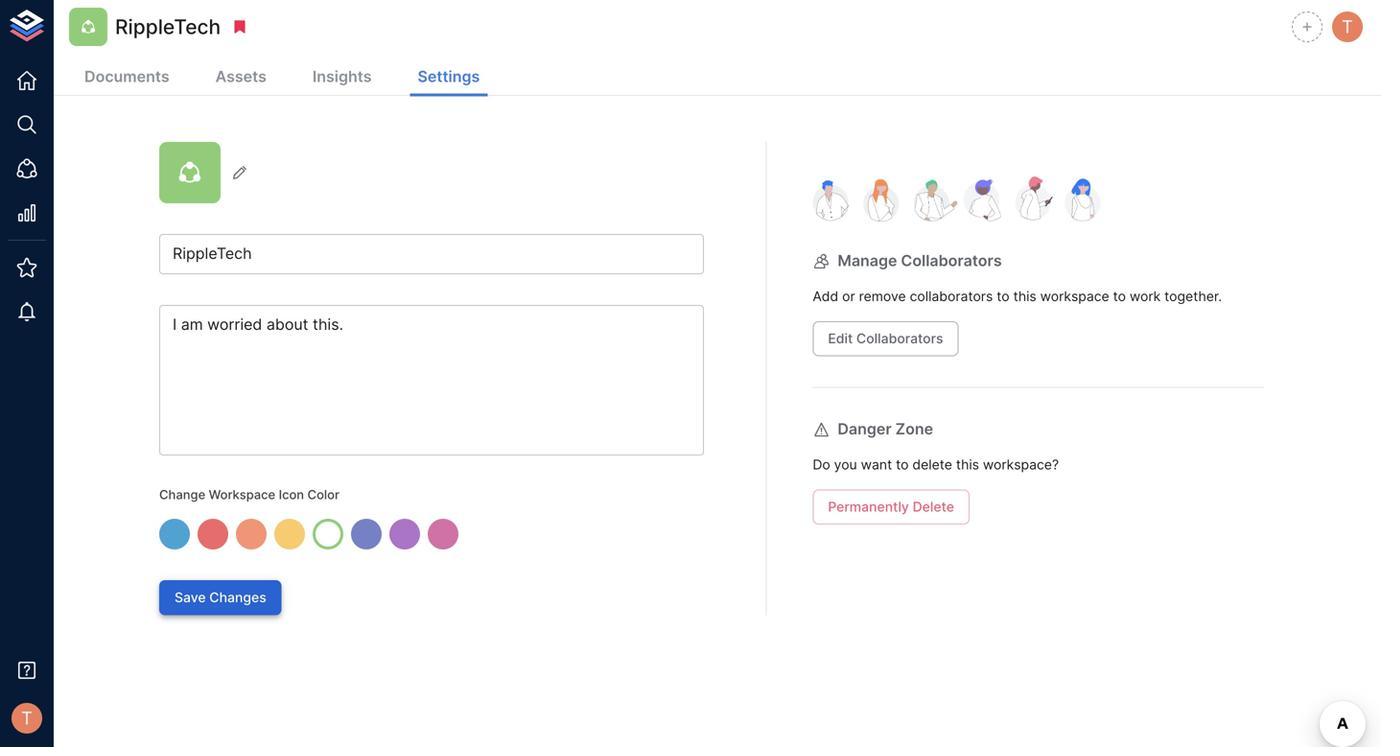 Task type: locate. For each thing, give the bounding box(es) containing it.
1 vertical spatial this
[[956, 457, 980, 473]]

1 horizontal spatial t button
[[1330, 9, 1366, 45]]

collaborators inside button
[[857, 331, 944, 347]]

to left work
[[1114, 288, 1126, 305]]

0 horizontal spatial this
[[956, 457, 980, 473]]

danger
[[838, 420, 892, 439]]

1 vertical spatial t button
[[6, 698, 48, 740]]

to right collaborators
[[997, 288, 1010, 305]]

remove
[[859, 288, 906, 305]]

do you want to delete this workspace?
[[813, 457, 1059, 473]]

zone
[[896, 420, 934, 439]]

delete
[[913, 457, 953, 473]]

this
[[1014, 288, 1037, 305], [956, 457, 980, 473]]

workspace?
[[983, 457, 1059, 473]]

to
[[997, 288, 1010, 305], [1114, 288, 1126, 305], [896, 457, 909, 473]]

0 horizontal spatial t button
[[6, 698, 48, 740]]

add
[[813, 288, 839, 305]]

this right delete
[[956, 457, 980, 473]]

rippletech
[[115, 14, 221, 39]]

0 horizontal spatial to
[[896, 457, 909, 473]]

icon
[[279, 487, 304, 502]]

color
[[308, 487, 340, 502]]

0 horizontal spatial t
[[21, 708, 32, 729]]

changes
[[209, 590, 266, 606]]

collaborators
[[910, 288, 993, 305]]

save changes button
[[159, 581, 282, 616]]

permanently delete
[[828, 499, 955, 515]]

settings link
[[410, 59, 488, 96]]

change workspace icon color
[[159, 487, 340, 502]]

work
[[1130, 288, 1161, 305]]

1 horizontal spatial this
[[1014, 288, 1037, 305]]

collaborators for manage collaborators
[[901, 251, 1002, 270]]

0 vertical spatial collaborators
[[901, 251, 1002, 270]]

manage collaborators
[[838, 251, 1002, 270]]

1 horizontal spatial t
[[1342, 16, 1354, 37]]

edit collaborators
[[828, 331, 944, 347]]

permanently
[[828, 499, 909, 515]]

edit collaborators button
[[813, 322, 959, 357]]

to right want
[[896, 457, 909, 473]]

collaborators
[[901, 251, 1002, 270], [857, 331, 944, 347]]

0 vertical spatial t button
[[1330, 9, 1366, 45]]

collaborators down remove
[[857, 331, 944, 347]]

Workspace Name text field
[[159, 234, 704, 274]]

1 vertical spatial collaborators
[[857, 331, 944, 347]]

edit
[[828, 331, 853, 347]]

t button
[[1330, 9, 1366, 45], [6, 698, 48, 740]]

documents
[[84, 67, 169, 86]]

1 vertical spatial t
[[21, 708, 32, 729]]

danger zone
[[838, 420, 934, 439]]

add or remove collaborators to this workspace to work together.
[[813, 288, 1222, 305]]

0 vertical spatial this
[[1014, 288, 1037, 305]]

1 horizontal spatial to
[[997, 288, 1010, 305]]

this left workspace
[[1014, 288, 1037, 305]]

or
[[843, 288, 856, 305]]

collaborators up collaborators
[[901, 251, 1002, 270]]

t
[[1342, 16, 1354, 37], [21, 708, 32, 729]]



Task type: describe. For each thing, give the bounding box(es) containing it.
insights
[[313, 67, 372, 86]]

2 horizontal spatial to
[[1114, 288, 1126, 305]]

collaborators for edit collaborators
[[857, 331, 944, 347]]

save changes
[[175, 590, 266, 606]]

workspace
[[1041, 288, 1110, 305]]

insights link
[[305, 59, 379, 96]]

Workspace notes are visible to all members and guests. text field
[[159, 305, 704, 456]]

do
[[813, 457, 831, 473]]

settings
[[418, 67, 480, 86]]

workspace
[[209, 487, 276, 502]]

delete
[[913, 499, 955, 515]]

0 vertical spatial t
[[1342, 16, 1354, 37]]

assets
[[216, 67, 267, 86]]

documents link
[[77, 59, 177, 96]]

save
[[175, 590, 206, 606]]

change
[[159, 487, 206, 502]]

you
[[834, 457, 858, 473]]

permanently delete button
[[813, 490, 970, 525]]

assets link
[[208, 59, 274, 96]]

this for to
[[1014, 288, 1037, 305]]

manage
[[838, 251, 898, 270]]

remove bookmark image
[[231, 18, 249, 36]]

want
[[861, 457, 893, 473]]

together.
[[1165, 288, 1222, 305]]

this for delete
[[956, 457, 980, 473]]



Task type: vqa. For each thing, say whether or not it's contained in the screenshot.
Competitor Research Report image
no



